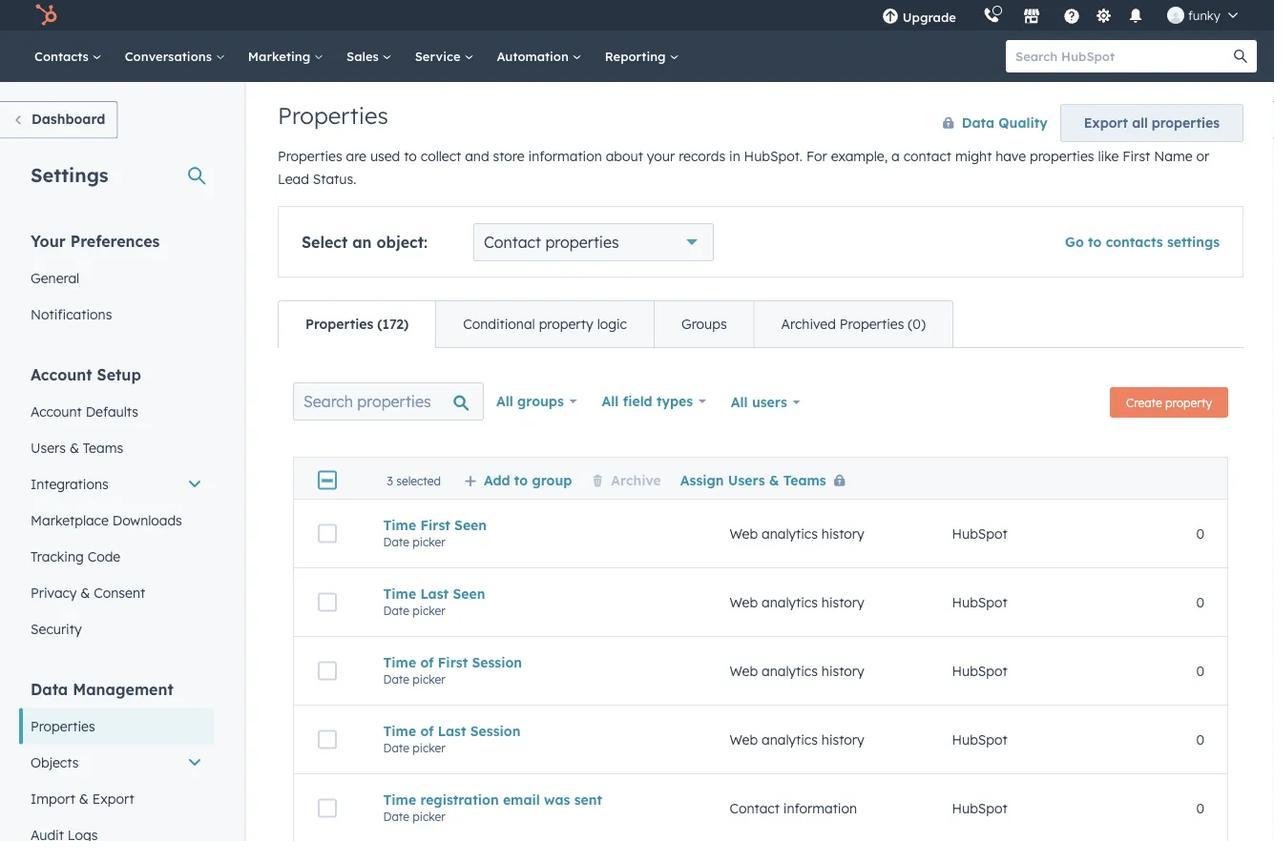 Task type: describe. For each thing, give the bounding box(es) containing it.
marketing
[[248, 48, 314, 64]]

marketplace downloads link
[[19, 502, 214, 539]]

time first seen button
[[383, 517, 684, 534]]

settings
[[1167, 234, 1220, 251]]

last inside time last seen date picker
[[420, 586, 449, 602]]

downloads
[[112, 512, 182, 529]]

are
[[346, 148, 366, 165]]

history for time last seen
[[822, 594, 864, 611]]

all groups
[[496, 393, 564, 410]]

date inside time of first session date picker
[[383, 673, 409, 687]]

picker inside time first seen date picker
[[413, 535, 445, 549]]

all
[[1132, 115, 1148, 131]]

integrations
[[31, 476, 109, 492]]

settings link
[[1092, 5, 1116, 25]]

web analytics history for time of first session
[[730, 663, 864, 680]]

picker inside time of last session date picker
[[413, 741, 445, 756]]

web for time first seen
[[730, 526, 758, 542]]

create property
[[1126, 396, 1212, 410]]

dashboard
[[31, 111, 105, 127]]

contacts link
[[23, 31, 113, 82]]

time of first session button
[[383, 654, 684, 671]]

first inside time first seen date picker
[[420, 517, 450, 534]]

upgrade
[[903, 9, 956, 25]]

Search HubSpot search field
[[1006, 40, 1240, 73]]

add to group
[[484, 472, 572, 488]]

import & export
[[31, 791, 134, 807]]

contact information
[[730, 800, 857, 817]]

time for time registration email was sent
[[383, 792, 416, 809]]

contacts
[[1106, 234, 1163, 251]]

0 for time last seen
[[1196, 594, 1204, 611]]

notifications
[[31, 306, 112, 323]]

0 for time of first session
[[1196, 663, 1204, 680]]

history for time of first session
[[822, 663, 864, 680]]

quality
[[999, 115, 1048, 131]]

add
[[484, 472, 510, 488]]

web for time of last session
[[730, 732, 758, 748]]

import & export link
[[19, 781, 214, 817]]

group
[[532, 472, 572, 488]]

export all properties
[[1084, 115, 1220, 131]]

hubspot for time last seen
[[952, 594, 1008, 611]]

all field types button
[[589, 383, 718, 421]]

archived
[[781, 316, 836, 333]]

teams inside users & teams link
[[83, 439, 123, 456]]

web for time of first session
[[730, 663, 758, 680]]

data management
[[31, 680, 173, 699]]

conversations link
[[113, 31, 236, 82]]

properties link
[[19, 709, 214, 745]]

time of last session date picker
[[383, 723, 520, 756]]

contact for contact information
[[730, 800, 780, 817]]

& for export
[[79, 791, 89, 807]]

properties are used to collect and store information about your records in hubspot. for example, a contact might have properties like first name or lead status.
[[278, 148, 1209, 188]]

marketplaces button
[[1012, 0, 1052, 31]]

privacy & consent link
[[19, 575, 214, 611]]

import
[[31, 791, 75, 807]]

properties inside button
[[1152, 115, 1220, 131]]

data quality button
[[923, 104, 1049, 142]]

property for create
[[1165, 396, 1212, 410]]

objects
[[31, 754, 79, 771]]

create
[[1126, 396, 1162, 410]]

a
[[891, 148, 900, 165]]

analytics for time of first session
[[762, 663, 818, 680]]

analytics for time of last session
[[762, 732, 818, 748]]

for
[[806, 148, 827, 165]]

date inside time first seen date picker
[[383, 535, 409, 549]]

hubspot for time of last session
[[952, 732, 1008, 748]]

time for time first seen
[[383, 517, 416, 534]]

contact
[[903, 148, 951, 165]]

information inside the properties are used to collect and store information about your records in hubspot. for example, a contact might have properties like first name or lead status.
[[528, 148, 602, 165]]

seen for time first seen
[[454, 517, 487, 534]]

management
[[73, 680, 173, 699]]

go to contacts settings button
[[1065, 234, 1220, 251]]

select
[[302, 233, 348, 252]]

automation link
[[485, 31, 593, 82]]

account setup element
[[19, 364, 214, 648]]

web analytics history for time first seen
[[730, 526, 864, 542]]

web for time last seen
[[730, 594, 758, 611]]

general
[[31, 270, 79, 286]]

your
[[647, 148, 675, 165]]

groups
[[681, 316, 727, 333]]

to for add to group
[[514, 472, 528, 488]]

hubspot image
[[34, 4, 57, 27]]

select an object:
[[302, 233, 428, 252]]

go to contacts settings
[[1065, 234, 1220, 251]]

upgrade image
[[882, 9, 899, 26]]

analytics for time first seen
[[762, 526, 818, 542]]

time for time of first session
[[383, 654, 416, 671]]

session for time of first session
[[472, 654, 522, 671]]

Search search field
[[293, 383, 484, 421]]

collect
[[421, 148, 461, 165]]

sent
[[574, 792, 602, 809]]

time for time last seen
[[383, 586, 416, 602]]

your preferences
[[31, 231, 160, 251]]

example,
[[831, 148, 888, 165]]

marketplace downloads
[[31, 512, 182, 529]]

0 for time first seen
[[1196, 526, 1204, 542]]

tracking code
[[31, 548, 120, 565]]

all field types
[[602, 393, 693, 410]]

settings
[[31, 163, 108, 187]]

date inside time last seen date picker
[[383, 604, 409, 618]]

(172)
[[377, 316, 409, 333]]

analytics for time last seen
[[762, 594, 818, 611]]

date inside time of last session date picker
[[383, 741, 409, 756]]

help image
[[1063, 9, 1080, 26]]

go
[[1065, 234, 1084, 251]]

to inside the properties are used to collect and store information about your records in hubspot. for example, a contact might have properties like first name or lead status.
[[404, 148, 417, 165]]

history for time first seen
[[822, 526, 864, 542]]

& for consent
[[80, 585, 90, 601]]

reporting
[[605, 48, 669, 64]]

account defaults link
[[19, 394, 214, 430]]

property for conditional
[[539, 316, 593, 333]]

picker inside time last seen date picker
[[413, 604, 445, 618]]

data for data management
[[31, 680, 68, 699]]

time first seen date picker
[[383, 517, 487, 549]]

time last seen button
[[383, 586, 684, 602]]

hubspot for time registration email was sent
[[952, 800, 1008, 817]]

help button
[[1055, 0, 1088, 31]]

email
[[503, 792, 540, 809]]

logic
[[597, 316, 627, 333]]

3 selected
[[387, 474, 441, 488]]

an
[[352, 233, 372, 252]]

funky town image
[[1167, 7, 1184, 24]]



Task type: locate. For each thing, give the bounding box(es) containing it.
sales
[[346, 48, 382, 64]]

to right used at the top of page
[[404, 148, 417, 165]]

data down security
[[31, 680, 68, 699]]

2 horizontal spatial to
[[1088, 234, 1102, 251]]

& for teams
[[70, 439, 79, 456]]

history for time of last session
[[822, 732, 864, 748]]

picker up time last seen date picker
[[413, 535, 445, 549]]

properties left (172)
[[305, 316, 373, 333]]

your preferences element
[[19, 230, 214, 333]]

of down time of first session date picker
[[420, 723, 434, 740]]

0 vertical spatial account
[[31, 365, 92, 384]]

3 web from the top
[[730, 663, 758, 680]]

time
[[383, 517, 416, 534], [383, 586, 416, 602], [383, 654, 416, 671], [383, 723, 416, 740], [383, 792, 416, 809]]

users
[[752, 394, 787, 411]]

0 horizontal spatial contact
[[484, 233, 541, 252]]

1 horizontal spatial all
[[602, 393, 619, 410]]

lead
[[278, 171, 309, 188]]

1 horizontal spatial data
[[962, 115, 995, 131]]

properties left the (0)
[[840, 316, 904, 333]]

of down time last seen date picker
[[420, 654, 434, 671]]

session down time last seen button
[[472, 654, 522, 671]]

1 vertical spatial to
[[1088, 234, 1102, 251]]

to
[[404, 148, 417, 165], [1088, 234, 1102, 251], [514, 472, 528, 488]]

or
[[1196, 148, 1209, 165]]

menu
[[868, 0, 1251, 31]]

picker up time of first session date picker
[[413, 604, 445, 618]]

1 time from the top
[[383, 517, 416, 534]]

time down 3
[[383, 517, 416, 534]]

time registration email was sent button
[[383, 792, 684, 809]]

all users
[[731, 394, 787, 411]]

all for all field types
[[602, 393, 619, 410]]

create property button
[[1110, 387, 1228, 418]]

5 hubspot from the top
[[952, 800, 1008, 817]]

4 web analytics history from the top
[[730, 732, 864, 748]]

session up email
[[470, 723, 520, 740]]

1 history from the top
[[822, 526, 864, 542]]

properties up name
[[1152, 115, 1220, 131]]

seen down time first seen date picker
[[453, 586, 485, 602]]

data inside button
[[962, 115, 995, 131]]

1 vertical spatial of
[[420, 723, 434, 740]]

1 vertical spatial users
[[728, 472, 765, 488]]

5 time from the top
[[383, 792, 416, 809]]

1 0 from the top
[[1196, 526, 1204, 542]]

2 vertical spatial to
[[514, 472, 528, 488]]

account up users & teams
[[31, 403, 82, 420]]

0 for time of last session
[[1196, 732, 1204, 748]]

0 vertical spatial to
[[404, 148, 417, 165]]

security link
[[19, 611, 214, 648]]

2 of from the top
[[420, 723, 434, 740]]

2 date from the top
[[383, 604, 409, 618]]

& right privacy
[[80, 585, 90, 601]]

general link
[[19, 260, 214, 296]]

1 date from the top
[[383, 535, 409, 549]]

first inside time of first session date picker
[[438, 654, 468, 671]]

time down time last seen date picker
[[383, 654, 416, 671]]

3 history from the top
[[822, 663, 864, 680]]

history
[[822, 526, 864, 542], [822, 594, 864, 611], [822, 663, 864, 680], [822, 732, 864, 748]]

properties up are
[[278, 101, 388, 130]]

web analytics history for time last seen
[[730, 594, 864, 611]]

groups link
[[654, 302, 754, 347]]

2 picker from the top
[[413, 604, 445, 618]]

& right assign
[[769, 472, 779, 488]]

seen for time last seen
[[453, 586, 485, 602]]

seen down add
[[454, 517, 487, 534]]

3 analytics from the top
[[762, 663, 818, 680]]

session for time of last session
[[470, 723, 520, 740]]

time down time first seen date picker
[[383, 586, 416, 602]]

property left logic
[[539, 316, 593, 333]]

teams down users
[[783, 472, 826, 488]]

4 picker from the top
[[413, 741, 445, 756]]

contact inside tab panel
[[730, 800, 780, 817]]

1 horizontal spatial users
[[728, 472, 765, 488]]

all
[[496, 393, 513, 410], [602, 393, 619, 410], [731, 394, 748, 411]]

0 horizontal spatial all
[[496, 393, 513, 410]]

2 hubspot from the top
[[952, 594, 1008, 611]]

time inside time first seen date picker
[[383, 517, 416, 534]]

sales link
[[335, 31, 403, 82]]

contact for contact properties
[[484, 233, 541, 252]]

tab list
[[278, 301, 953, 348]]

1 vertical spatial information
[[783, 800, 857, 817]]

1 vertical spatial seen
[[453, 586, 485, 602]]

users up integrations
[[31, 439, 66, 456]]

1 vertical spatial data
[[31, 680, 68, 699]]

1 vertical spatial teams
[[783, 472, 826, 488]]

search image
[[1234, 50, 1247, 63]]

in
[[729, 148, 740, 165]]

notifications link
[[19, 296, 214, 333]]

to inside tab panel
[[514, 472, 528, 488]]

properties (172)
[[305, 316, 409, 333]]

1 horizontal spatial information
[[783, 800, 857, 817]]

all left groups
[[496, 393, 513, 410]]

1 web from the top
[[730, 526, 758, 542]]

3 date from the top
[[383, 673, 409, 687]]

account setup
[[31, 365, 141, 384]]

to for go to contacts settings
[[1088, 234, 1102, 251]]

archived properties (0)
[[781, 316, 926, 333]]

property inside button
[[1165, 396, 1212, 410]]

0 horizontal spatial properties
[[545, 233, 619, 252]]

2 history from the top
[[822, 594, 864, 611]]

1 of from the top
[[420, 654, 434, 671]]

all for all users
[[731, 394, 748, 411]]

properties
[[1152, 115, 1220, 131], [1030, 148, 1094, 165], [545, 233, 619, 252]]

time inside time of last session date picker
[[383, 723, 416, 740]]

marketplace
[[31, 512, 109, 529]]

name
[[1154, 148, 1193, 165]]

last down time first seen date picker
[[420, 586, 449, 602]]

5 picker from the top
[[413, 810, 445, 824]]

& inside tab panel
[[769, 472, 779, 488]]

2 horizontal spatial properties
[[1152, 115, 1220, 131]]

0 horizontal spatial users
[[31, 439, 66, 456]]

export down objects button
[[92, 791, 134, 807]]

session inside time of last session date picker
[[470, 723, 520, 740]]

menu containing funky
[[868, 0, 1251, 31]]

properties up lead
[[278, 148, 342, 165]]

1 vertical spatial contact
[[730, 800, 780, 817]]

2 analytics from the top
[[762, 594, 818, 611]]

of inside time of last session date picker
[[420, 723, 434, 740]]

(0)
[[908, 316, 926, 333]]

of for first
[[420, 654, 434, 671]]

& up integrations
[[70, 439, 79, 456]]

& right import on the left
[[79, 791, 89, 807]]

users & teams link
[[19, 430, 214, 466]]

0 horizontal spatial data
[[31, 680, 68, 699]]

all users button
[[718, 383, 813, 423]]

5 date from the top
[[383, 810, 409, 824]]

hubspot link
[[23, 4, 72, 27]]

0 vertical spatial first
[[1123, 148, 1150, 165]]

1 picker from the top
[[413, 535, 445, 549]]

notifications button
[[1119, 0, 1152, 31]]

users
[[31, 439, 66, 456], [728, 472, 765, 488]]

account for account defaults
[[31, 403, 82, 420]]

4 0 from the top
[[1196, 732, 1204, 748]]

contact properties button
[[473, 223, 714, 261]]

like
[[1098, 148, 1119, 165]]

marketplaces image
[[1023, 9, 1040, 26]]

1 horizontal spatial property
[[1165, 396, 1212, 410]]

1 horizontal spatial contact
[[730, 800, 780, 817]]

export all properties button
[[1060, 104, 1244, 142]]

0 vertical spatial properties
[[1152, 115, 1220, 131]]

2 account from the top
[[31, 403, 82, 420]]

about
[[606, 148, 643, 165]]

privacy
[[31, 585, 77, 601]]

date inside time registration email was sent date picker
[[383, 810, 409, 824]]

session inside time of first session date picker
[[472, 654, 522, 671]]

tracking
[[31, 548, 84, 565]]

properties up 'objects'
[[31, 718, 95, 735]]

properties inside popup button
[[545, 233, 619, 252]]

properties inside data management element
[[31, 718, 95, 735]]

property right 'create'
[[1165, 396, 1212, 410]]

tracking code link
[[19, 539, 214, 575]]

defaults
[[86, 403, 138, 420]]

0 vertical spatial of
[[420, 654, 434, 671]]

1 horizontal spatial properties
[[1030, 148, 1094, 165]]

picker up the registration
[[413, 741, 445, 756]]

time inside time registration email was sent date picker
[[383, 792, 416, 809]]

1 vertical spatial session
[[470, 723, 520, 740]]

marketing link
[[236, 31, 335, 82]]

0 vertical spatial property
[[539, 316, 593, 333]]

service
[[415, 48, 464, 64]]

export inside export all properties button
[[1084, 115, 1128, 131]]

0 vertical spatial teams
[[83, 439, 123, 456]]

picker inside time of first session date picker
[[413, 673, 445, 687]]

archive
[[611, 472, 661, 488]]

3 hubspot from the top
[[952, 663, 1008, 680]]

tab panel
[[278, 347, 1244, 842]]

first down time last seen date picker
[[438, 654, 468, 671]]

3
[[387, 474, 393, 488]]

account for account setup
[[31, 365, 92, 384]]

1 analytics from the top
[[762, 526, 818, 542]]

time for time of last session
[[383, 723, 416, 740]]

consent
[[94, 585, 145, 601]]

time last seen date picker
[[383, 586, 485, 618]]

web analytics history
[[730, 526, 864, 542], [730, 594, 864, 611], [730, 663, 864, 680], [730, 732, 864, 748]]

& inside data management element
[[79, 791, 89, 807]]

records
[[679, 148, 725, 165]]

0 vertical spatial contact
[[484, 233, 541, 252]]

of
[[420, 654, 434, 671], [420, 723, 434, 740]]

users right assign
[[728, 472, 765, 488]]

property
[[539, 316, 593, 333], [1165, 396, 1212, 410]]

0 for time registration email was sent
[[1196, 800, 1204, 817]]

1 horizontal spatial teams
[[783, 472, 826, 488]]

2 horizontal spatial all
[[731, 394, 748, 411]]

first right like
[[1123, 148, 1150, 165]]

4 analytics from the top
[[762, 732, 818, 748]]

calling icon button
[[975, 3, 1008, 28]]

4 web from the top
[[730, 732, 758, 748]]

all left field
[[602, 393, 619, 410]]

account defaults
[[31, 403, 138, 420]]

4 hubspot from the top
[[952, 732, 1008, 748]]

to right add
[[514, 472, 528, 488]]

time inside time of first session date picker
[[383, 654, 416, 671]]

1 vertical spatial export
[[92, 791, 134, 807]]

hubspot
[[952, 526, 1008, 542], [952, 594, 1008, 611], [952, 663, 1008, 680], [952, 732, 1008, 748], [952, 800, 1008, 817]]

0 horizontal spatial to
[[404, 148, 417, 165]]

archived properties (0) link
[[754, 302, 952, 347]]

2 vertical spatial first
[[438, 654, 468, 671]]

first inside the properties are used to collect and store information about your records in hubspot. for example, a contact might have properties like first name or lead status.
[[1123, 148, 1150, 165]]

0 vertical spatial information
[[528, 148, 602, 165]]

seen inside time last seen date picker
[[453, 586, 485, 602]]

time down time of first session date picker
[[383, 723, 416, 740]]

seen inside time first seen date picker
[[454, 517, 487, 534]]

registration
[[420, 792, 499, 809]]

contacts
[[34, 48, 92, 64]]

have
[[996, 148, 1026, 165]]

5 0 from the top
[[1196, 800, 1204, 817]]

selected
[[396, 474, 441, 488]]

2 0 from the top
[[1196, 594, 1204, 611]]

might
[[955, 148, 992, 165]]

web analytics history for time of last session
[[730, 732, 864, 748]]

0 horizontal spatial export
[[92, 791, 134, 807]]

of for last
[[420, 723, 434, 740]]

types
[[657, 393, 693, 410]]

time left the registration
[[383, 792, 416, 809]]

first down selected at the left of page
[[420, 517, 450, 534]]

last
[[420, 586, 449, 602], [438, 723, 466, 740]]

2 web from the top
[[730, 594, 758, 611]]

contact properties
[[484, 233, 619, 252]]

0 vertical spatial data
[[962, 115, 995, 131]]

conditional
[[463, 316, 535, 333]]

0 vertical spatial session
[[472, 654, 522, 671]]

1 horizontal spatial to
[[514, 472, 528, 488]]

search button
[[1224, 40, 1257, 73]]

used
[[370, 148, 400, 165]]

0 horizontal spatial information
[[528, 148, 602, 165]]

2 vertical spatial properties
[[545, 233, 619, 252]]

objects button
[[19, 745, 214, 781]]

tab panel containing all groups
[[278, 347, 1244, 842]]

properties inside the properties are used to collect and store information about your records in hubspot. for example, a contact might have properties like first name or lead status.
[[1030, 148, 1094, 165]]

1 hubspot from the top
[[952, 526, 1008, 542]]

properties up logic
[[545, 233, 619, 252]]

conversations
[[125, 48, 215, 64]]

date
[[383, 535, 409, 549], [383, 604, 409, 618], [383, 673, 409, 687], [383, 741, 409, 756], [383, 810, 409, 824]]

2 time from the top
[[383, 586, 416, 602]]

1 vertical spatial last
[[438, 723, 466, 740]]

teams down defaults
[[83, 439, 123, 456]]

all groups button
[[484, 383, 589, 421]]

all inside popup button
[[731, 394, 748, 411]]

data for data quality
[[962, 115, 995, 131]]

last inside time of last session date picker
[[438, 723, 466, 740]]

all left users
[[731, 394, 748, 411]]

export up like
[[1084, 115, 1128, 131]]

3 picker from the top
[[413, 673, 445, 687]]

0 vertical spatial users
[[31, 439, 66, 456]]

1 account from the top
[[31, 365, 92, 384]]

analytics
[[762, 526, 818, 542], [762, 594, 818, 611], [762, 663, 818, 680], [762, 732, 818, 748]]

users inside account setup element
[[31, 439, 66, 456]]

data management element
[[19, 679, 214, 842]]

all for all groups
[[496, 393, 513, 410]]

hubspot for time first seen
[[952, 526, 1008, 542]]

0 horizontal spatial property
[[539, 316, 593, 333]]

and
[[465, 148, 489, 165]]

time inside time last seen date picker
[[383, 586, 416, 602]]

4 date from the top
[[383, 741, 409, 756]]

1 vertical spatial first
[[420, 517, 450, 534]]

1 vertical spatial property
[[1165, 396, 1212, 410]]

dashboard link
[[0, 101, 118, 139]]

properties
[[278, 101, 388, 130], [278, 148, 342, 165], [305, 316, 373, 333], [840, 316, 904, 333], [31, 718, 95, 735]]

session
[[472, 654, 522, 671], [470, 723, 520, 740]]

of inside time of first session date picker
[[420, 654, 434, 671]]

notifications image
[[1127, 9, 1144, 26]]

3 time from the top
[[383, 654, 416, 671]]

properties left like
[[1030, 148, 1094, 165]]

status.
[[313, 171, 356, 188]]

last down time of first session date picker
[[438, 723, 466, 740]]

to right the go
[[1088, 234, 1102, 251]]

tab list containing properties (172)
[[278, 301, 953, 348]]

1 horizontal spatial export
[[1084, 115, 1128, 131]]

calling icon image
[[983, 7, 1000, 25]]

1 vertical spatial account
[[31, 403, 82, 420]]

field
[[623, 393, 652, 410]]

0 vertical spatial last
[[420, 586, 449, 602]]

teams inside tab panel
[[783, 472, 826, 488]]

data up might
[[962, 115, 995, 131]]

account up account defaults
[[31, 365, 92, 384]]

hubspot.
[[744, 148, 803, 165]]

3 0 from the top
[[1196, 663, 1204, 680]]

hubspot for time of first session
[[952, 663, 1008, 680]]

0 vertical spatial export
[[1084, 115, 1128, 131]]

0 vertical spatial seen
[[454, 517, 487, 534]]

settings image
[[1095, 8, 1112, 25]]

data quality
[[962, 115, 1048, 131]]

0 horizontal spatial teams
[[83, 439, 123, 456]]

picker up time of last session date picker
[[413, 673, 445, 687]]

1 web analytics history from the top
[[730, 526, 864, 542]]

3 web analytics history from the top
[[730, 663, 864, 680]]

contact
[[484, 233, 541, 252], [730, 800, 780, 817]]

2 web analytics history from the top
[[730, 594, 864, 611]]

conditional property logic
[[463, 316, 627, 333]]

contact inside popup button
[[484, 233, 541, 252]]

picker inside time registration email was sent date picker
[[413, 810, 445, 824]]

4 history from the top
[[822, 732, 864, 748]]

1 vertical spatial properties
[[1030, 148, 1094, 165]]

export inside import & export link
[[92, 791, 134, 807]]

picker down the registration
[[413, 810, 445, 824]]

properties inside the properties are used to collect and store information about your records in hubspot. for example, a contact might have properties like first name or lead status.
[[278, 148, 342, 165]]

4 time from the top
[[383, 723, 416, 740]]



Task type: vqa. For each thing, say whether or not it's contained in the screenshot.
the leftmost Calling link's Calling
no



